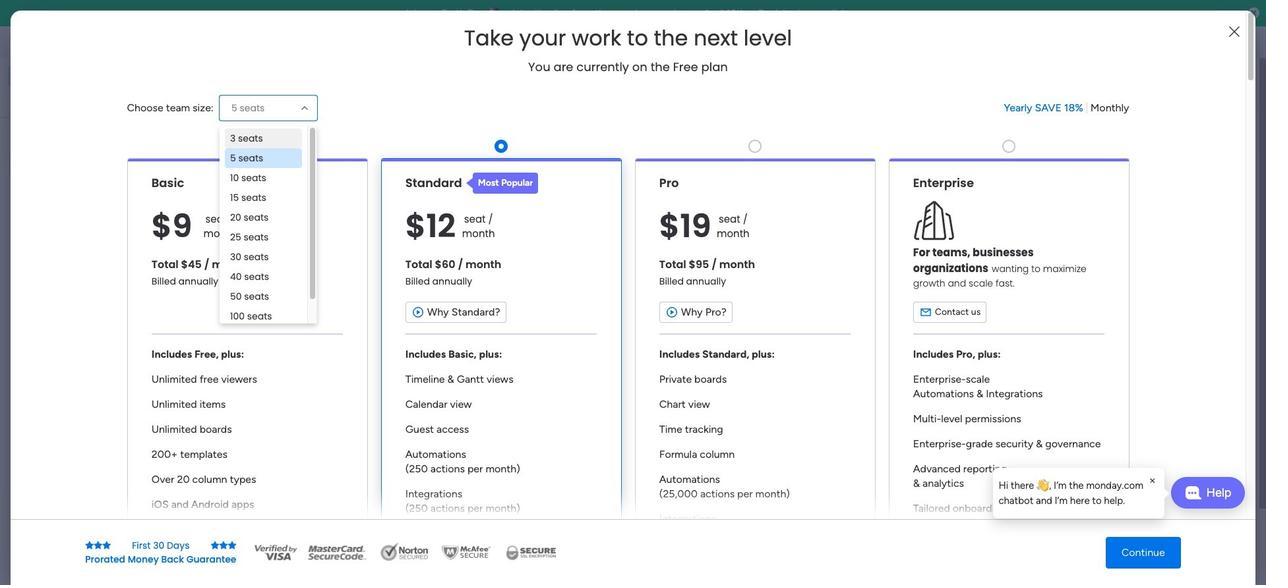 Task type: describe. For each thing, give the bounding box(es) containing it.
workspace image
[[265, 561, 297, 586]]

enterprise tier selected option
[[889, 158, 1130, 586]]

templates image image
[[1021, 126, 1196, 217]]

jacob simon image
[[1230, 32, 1251, 53]]

close my workspaces image
[[243, 522, 259, 538]]

1 star image from the left
[[85, 541, 94, 551]]

3 star image from the left
[[211, 541, 219, 551]]

norton secured image
[[375, 543, 434, 563]]

remove from favorites image
[[397, 268, 410, 281]]

billing cycle selection group
[[1005, 101, 1130, 115]]

2 public board image from the left
[[442, 267, 456, 282]]

1 public board image from the left
[[260, 267, 274, 282]]

verified by visa image
[[252, 543, 299, 563]]

pro tier selected option
[[635, 158, 876, 586]]

1 vertical spatial option
[[8, 88, 160, 110]]

quick search results list box
[[243, 150, 978, 325]]

section head inside standard tier selected option
[[466, 173, 539, 194]]

chat bot icon image
[[1185, 487, 1202, 500]]

2 vertical spatial option
[[0, 182, 168, 185]]

component image for second "public board" image from the right
[[260, 288, 272, 300]]



Task type: locate. For each thing, give the bounding box(es) containing it.
0 horizontal spatial star image
[[85, 541, 94, 551]]

2 star image from the left
[[102, 541, 111, 551]]

2 component image from the left
[[442, 288, 453, 300]]

1 element
[[377, 340, 392, 356]]

1 star image from the left
[[94, 541, 102, 551]]

0 vertical spatial option
[[8, 66, 160, 87]]

1 horizontal spatial public board image
[[442, 267, 456, 282]]

2 star image from the left
[[228, 541, 237, 551]]

4 star image from the left
[[219, 541, 228, 551]]

basic tier selected option
[[127, 158, 368, 586]]

star image
[[94, 541, 102, 551], [102, 541, 111, 551], [211, 541, 219, 551], [219, 541, 228, 551]]

section head
[[466, 173, 539, 194]]

close update feed (inbox) image
[[243, 340, 259, 356]]

component image
[[260, 288, 272, 300], [442, 288, 453, 300]]

star image
[[85, 541, 94, 551], [228, 541, 237, 551]]

0 horizontal spatial public board image
[[260, 267, 274, 282]]

public board image
[[260, 267, 274, 282], [442, 267, 456, 282]]

heading
[[464, 26, 793, 50]]

list box
[[0, 180, 168, 406]]

mastercard secure code image
[[304, 543, 370, 563]]

dialog
[[994, 468, 1165, 519]]

close recently visited image
[[243, 134, 259, 150]]

ssl encrypted image
[[498, 543, 564, 563]]

1 horizontal spatial star image
[[228, 541, 237, 551]]

mcafee secure image
[[440, 543, 493, 563]]

1 horizontal spatial component image
[[442, 288, 453, 300]]

option
[[8, 66, 160, 87], [8, 88, 160, 110], [0, 182, 168, 185]]

1 component image from the left
[[260, 288, 272, 300]]

0 horizontal spatial component image
[[260, 288, 272, 300]]

help center element
[[1010, 405, 1207, 458]]

standard tier selected option
[[381, 158, 622, 586]]

tier options list box
[[127, 134, 1130, 586]]

component image for first "public board" image from right
[[442, 288, 453, 300]]



Task type: vqa. For each thing, say whether or not it's contained in the screenshot.
the rightmost board
no



